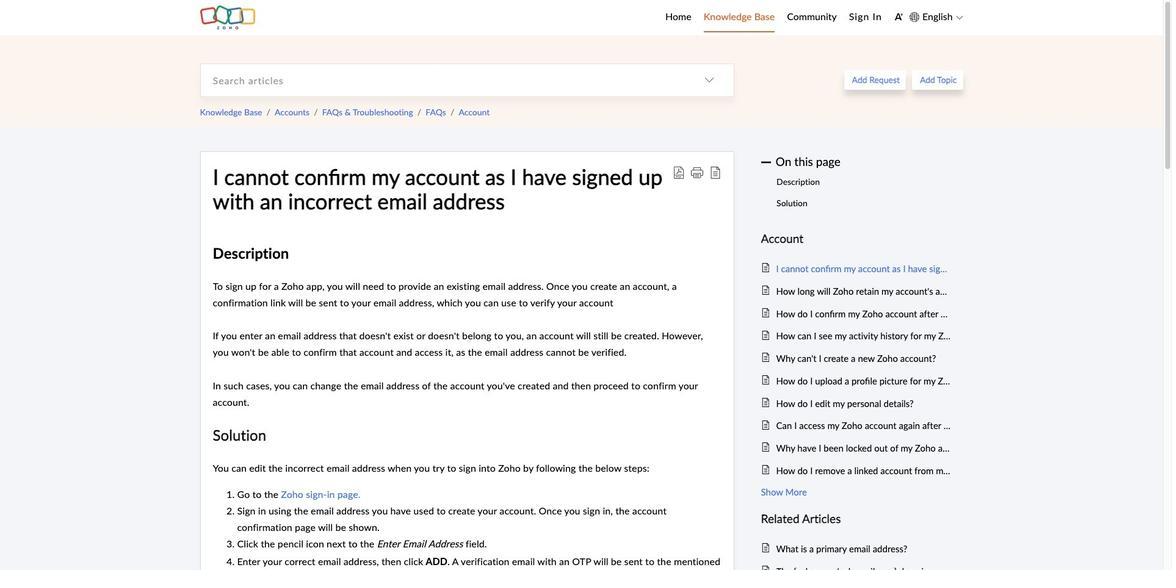 Task type: locate. For each thing, give the bounding box(es) containing it.
1 vertical spatial heading
[[761, 510, 951, 529]]

user preference element
[[895, 8, 904, 27]]

choose category element
[[685, 64, 734, 96]]

1 heading from the top
[[761, 230, 951, 248]]

2 heading from the top
[[761, 510, 951, 529]]

heading
[[761, 230, 951, 248], [761, 510, 951, 529]]

0 vertical spatial heading
[[761, 230, 951, 248]]

choose category image
[[705, 75, 714, 85]]



Task type: describe. For each thing, give the bounding box(es) containing it.
user preference image
[[895, 12, 904, 21]]

Search articles field
[[201, 64, 685, 96]]

choose languages element
[[910, 9, 964, 25]]

reader view image
[[709, 167, 722, 179]]

download as pdf image
[[673, 167, 685, 179]]



